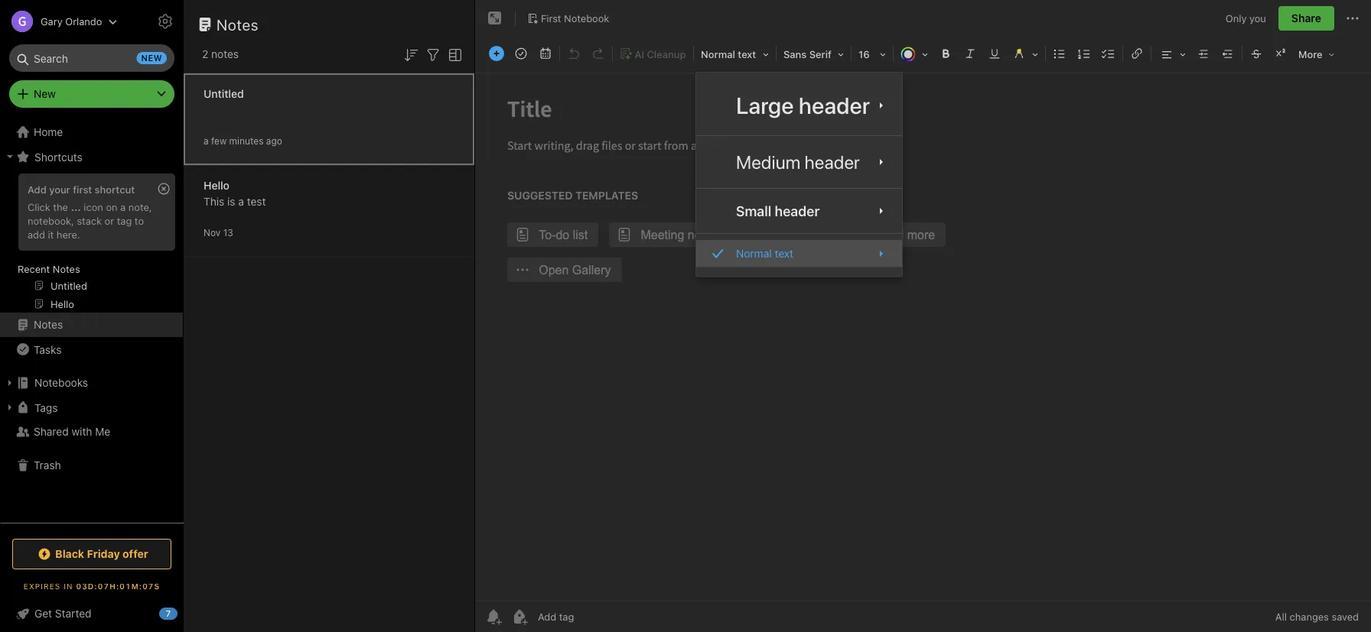 Task type: describe. For each thing, give the bounding box(es) containing it.
serif
[[809, 49, 832, 60]]

...
[[71, 201, 81, 213]]

text inside field
[[738, 49, 756, 60]]

note,
[[128, 201, 152, 213]]

tree containing home
[[0, 120, 184, 523]]

changes
[[1290, 612, 1329, 623]]

minutes
[[229, 136, 264, 147]]

insert link image
[[1126, 43, 1148, 64]]

tags
[[34, 402, 58, 414]]

black
[[55, 548, 84, 561]]

Highlight field
[[1007, 43, 1044, 65]]

[object object] field containing normal text
[[696, 240, 902, 268]]

normal inside normal text field
[[701, 49, 735, 60]]

first
[[73, 184, 92, 195]]

Insert field
[[485, 43, 508, 64]]

get
[[34, 608, 52, 621]]

Font family field
[[778, 43, 849, 65]]

shortcuts
[[34, 151, 83, 163]]

Add tag field
[[536, 611, 651, 624]]

tasks
[[34, 343, 62, 356]]

nov 13
[[204, 228, 233, 238]]

large
[[736, 92, 794, 119]]

recent notes
[[18, 263, 80, 275]]

only
[[1226, 12, 1247, 24]]

home link
[[0, 120, 184, 145]]

numbered list image
[[1074, 43, 1095, 64]]

sans
[[784, 49, 807, 60]]

a for icon on a note, notebook, stack or tag to add it here.
[[120, 201, 126, 213]]

16
[[859, 49, 870, 60]]

03d:07h:01m:07s
[[76, 582, 160, 591]]

only you
[[1226, 12, 1266, 24]]

add filters image
[[424, 46, 442, 64]]

Help and Learning task checklist field
[[0, 602, 184, 627]]

first notebook button
[[522, 8, 615, 29]]

friday
[[87, 548, 120, 561]]

small header
[[736, 203, 820, 219]]

normal text inside field
[[701, 49, 756, 60]]

new
[[34, 88, 56, 100]]

shared with me link
[[0, 420, 183, 445]]

this is a test
[[204, 196, 266, 208]]

large header link
[[696, 82, 902, 129]]

icon on a note, notebook, stack or tag to add it here.
[[28, 201, 152, 240]]

notebooks
[[34, 377, 88, 390]]

recent
[[18, 263, 50, 275]]

share button
[[1279, 6, 1335, 31]]

normal text menu item
[[696, 240, 902, 268]]

expand note image
[[486, 9, 504, 28]]

medium header link
[[696, 142, 902, 182]]

small header link
[[696, 195, 902, 227]]

Heading level field
[[696, 43, 774, 65]]

orlando
[[65, 16, 102, 27]]

icon
[[84, 201, 103, 213]]

more
[[1299, 49, 1323, 60]]

few
[[211, 136, 227, 147]]

saved
[[1332, 612, 1359, 623]]

ago
[[266, 136, 282, 147]]

small
[[736, 203, 772, 219]]

share
[[1292, 12, 1322, 24]]

indent image
[[1193, 43, 1214, 64]]

in
[[64, 582, 73, 591]]

notebooks link
[[0, 371, 183, 396]]

me
[[95, 426, 110, 439]]

medium
[[736, 152, 801, 173]]

italic image
[[960, 43, 981, 64]]

a few minutes ago
[[204, 136, 282, 147]]

with
[[72, 426, 92, 439]]

add
[[28, 229, 45, 240]]

started
[[55, 608, 92, 621]]

click the ...
[[28, 201, 81, 213]]

calendar event image
[[535, 43, 556, 64]]

medium header
[[736, 152, 860, 173]]

[object object] field containing medium header
[[696, 142, 902, 182]]

header for large header
[[799, 92, 870, 119]]

to
[[135, 215, 144, 226]]

More field
[[1293, 43, 1340, 65]]

first notebook
[[541, 12, 609, 24]]

bold image
[[935, 43, 957, 64]]

all changes saved
[[1276, 612, 1359, 623]]

View options field
[[442, 44, 465, 64]]

offer
[[123, 548, 148, 561]]

[object object] field containing large header
[[696, 82, 902, 129]]

on
[[106, 201, 118, 213]]

your
[[49, 184, 70, 195]]

first
[[541, 12, 561, 24]]

0 vertical spatial notes
[[217, 15, 259, 33]]

black friday offer button
[[12, 540, 171, 570]]

header for medium header
[[805, 152, 860, 173]]

tags button
[[0, 396, 183, 420]]

it
[[48, 229, 54, 240]]

stack
[[77, 215, 102, 226]]



Task type: locate. For each thing, give the bounding box(es) containing it.
Alignment field
[[1153, 43, 1192, 65]]

black friday offer
[[55, 548, 148, 561]]

0 horizontal spatial a
[[120, 201, 126, 213]]

is
[[227, 196, 235, 208]]

normal text up large
[[701, 49, 756, 60]]

3 [object object] field from the top
[[696, 240, 902, 268]]

or
[[105, 215, 114, 226]]

Note Editor text field
[[475, 73, 1371, 602]]

test
[[247, 196, 266, 208]]

2
[[202, 48, 208, 60]]

expires in 03d:07h:01m:07s
[[24, 582, 160, 591]]

text
[[738, 49, 756, 60], [775, 247, 794, 260]]

task image
[[510, 43, 532, 64]]

0 horizontal spatial normal
[[701, 49, 735, 60]]

2 horizontal spatial a
[[238, 196, 244, 208]]

click to collapse image
[[178, 605, 189, 623]]

text inside menu item
[[775, 247, 794, 260]]

untitled
[[204, 88, 244, 100]]

1 vertical spatial text
[[775, 247, 794, 260]]

1 vertical spatial normal text
[[736, 247, 794, 260]]

notebook,
[[28, 215, 74, 226]]

notes
[[211, 48, 239, 60]]

home
[[34, 126, 63, 139]]

Add filters field
[[424, 44, 442, 64]]

superscript image
[[1270, 43, 1292, 64]]

click
[[28, 201, 50, 213]]

settings image
[[156, 12, 174, 31]]

Font size field
[[853, 43, 892, 65]]

underline image
[[984, 43, 1006, 64]]

1 vertical spatial normal
[[736, 247, 772, 260]]

shortcut
[[95, 184, 135, 195]]

7
[[166, 610, 171, 619]]

gary orlando
[[41, 16, 102, 27]]

trash
[[34, 460, 61, 472]]

[object object] field down small header field
[[696, 240, 902, 268]]

More actions field
[[1344, 6, 1362, 31]]

Font color field
[[895, 43, 934, 65]]

sans serif
[[784, 49, 832, 60]]

add your first shortcut
[[28, 184, 135, 195]]

1 horizontal spatial normal
[[736, 247, 772, 260]]

checklist image
[[1098, 43, 1120, 64]]

[object object] field up small header field
[[696, 142, 902, 182]]

bulleted list image
[[1049, 43, 1071, 64]]

hello
[[204, 179, 230, 192]]

Sort options field
[[402, 44, 420, 64]]

tag
[[117, 215, 132, 226]]

expand tags image
[[4, 402, 16, 414]]

a for this is a test
[[238, 196, 244, 208]]

this
[[204, 196, 224, 208]]

normal inside normal text link
[[736, 247, 772, 260]]

1 vertical spatial header
[[805, 152, 860, 173]]

header
[[799, 92, 870, 119], [805, 152, 860, 173], [775, 203, 820, 219]]

new search field
[[20, 44, 167, 72]]

0 vertical spatial header
[[799, 92, 870, 119]]

shared
[[34, 426, 69, 439]]

header up 'small header' link
[[805, 152, 860, 173]]

notes link
[[0, 313, 183, 337]]

normal text link
[[696, 240, 902, 268]]

add tag image
[[510, 608, 529, 627]]

header for small header
[[775, 203, 820, 219]]

group
[[0, 169, 183, 319]]

new button
[[9, 80, 174, 108]]

group containing add your first shortcut
[[0, 169, 183, 319]]

shortcuts button
[[0, 145, 183, 169]]

more actions image
[[1344, 9, 1362, 28]]

a right on
[[120, 201, 126, 213]]

header up the normal text menu item
[[775, 203, 820, 219]]

nov
[[204, 228, 221, 238]]

1 vertical spatial [object object] field
[[696, 142, 902, 182]]

0 vertical spatial normal text
[[701, 49, 756, 60]]

text down small header
[[775, 247, 794, 260]]

notes up the tasks
[[34, 319, 63, 331]]

new
[[141, 53, 162, 63]]

a right 'is'
[[238, 196, 244, 208]]

expires
[[24, 582, 61, 591]]

you
[[1250, 12, 1266, 24]]

a inside icon on a note, notebook, stack or tag to add it here.
[[120, 201, 126, 213]]

2 vertical spatial notes
[[34, 319, 63, 331]]

dropdown list menu
[[696, 82, 902, 268]]

Search text field
[[20, 44, 164, 72]]

here.
[[57, 229, 80, 240]]

normal text inside menu item
[[736, 247, 794, 260]]

group inside "tree"
[[0, 169, 183, 319]]

[object object] field down sans
[[696, 82, 902, 129]]

tasks button
[[0, 337, 183, 362]]

13
[[223, 228, 233, 238]]

1 horizontal spatial a
[[204, 136, 209, 147]]

tree
[[0, 120, 184, 523]]

[object Object] field
[[696, 195, 902, 227]]

0 vertical spatial normal
[[701, 49, 735, 60]]

shared with me
[[34, 426, 110, 439]]

normal
[[701, 49, 735, 60], [736, 247, 772, 260]]

gary
[[41, 16, 62, 27]]

notes
[[217, 15, 259, 33], [53, 263, 80, 275], [34, 319, 63, 331]]

Account field
[[0, 6, 117, 37]]

2 notes
[[202, 48, 239, 60]]

strikethrough image
[[1246, 43, 1267, 64]]

header down serif
[[799, 92, 870, 119]]

normal text
[[701, 49, 756, 60], [736, 247, 794, 260]]

normal text down the small
[[736, 247, 794, 260]]

1 vertical spatial notes
[[53, 263, 80, 275]]

notebook
[[564, 12, 609, 24]]

expand notebooks image
[[4, 377, 16, 390]]

trash link
[[0, 454, 183, 478]]

2 vertical spatial [object object] field
[[696, 240, 902, 268]]

header inside field
[[775, 203, 820, 219]]

large header
[[736, 92, 870, 119]]

outdent image
[[1218, 43, 1239, 64]]

notes right the recent
[[53, 263, 80, 275]]

0 vertical spatial text
[[738, 49, 756, 60]]

get started
[[34, 608, 92, 621]]

add a reminder image
[[484, 608, 503, 627]]

2 [object object] field from the top
[[696, 142, 902, 182]]

1 horizontal spatial text
[[775, 247, 794, 260]]

2 vertical spatial header
[[775, 203, 820, 219]]

a
[[204, 136, 209, 147], [238, 196, 244, 208], [120, 201, 126, 213]]

the
[[53, 201, 68, 213]]

text left sans
[[738, 49, 756, 60]]

1 [object object] field from the top
[[696, 82, 902, 129]]

notes up notes
[[217, 15, 259, 33]]

all
[[1276, 612, 1287, 623]]

[object Object] field
[[696, 82, 902, 129], [696, 142, 902, 182], [696, 240, 902, 268]]

a left few
[[204, 136, 209, 147]]

add
[[28, 184, 46, 195]]

0 vertical spatial [object object] field
[[696, 82, 902, 129]]

0 horizontal spatial text
[[738, 49, 756, 60]]

note window element
[[475, 0, 1371, 633]]



Task type: vqa. For each thing, say whether or not it's contained in the screenshot.
Highlight 'icon'
no



